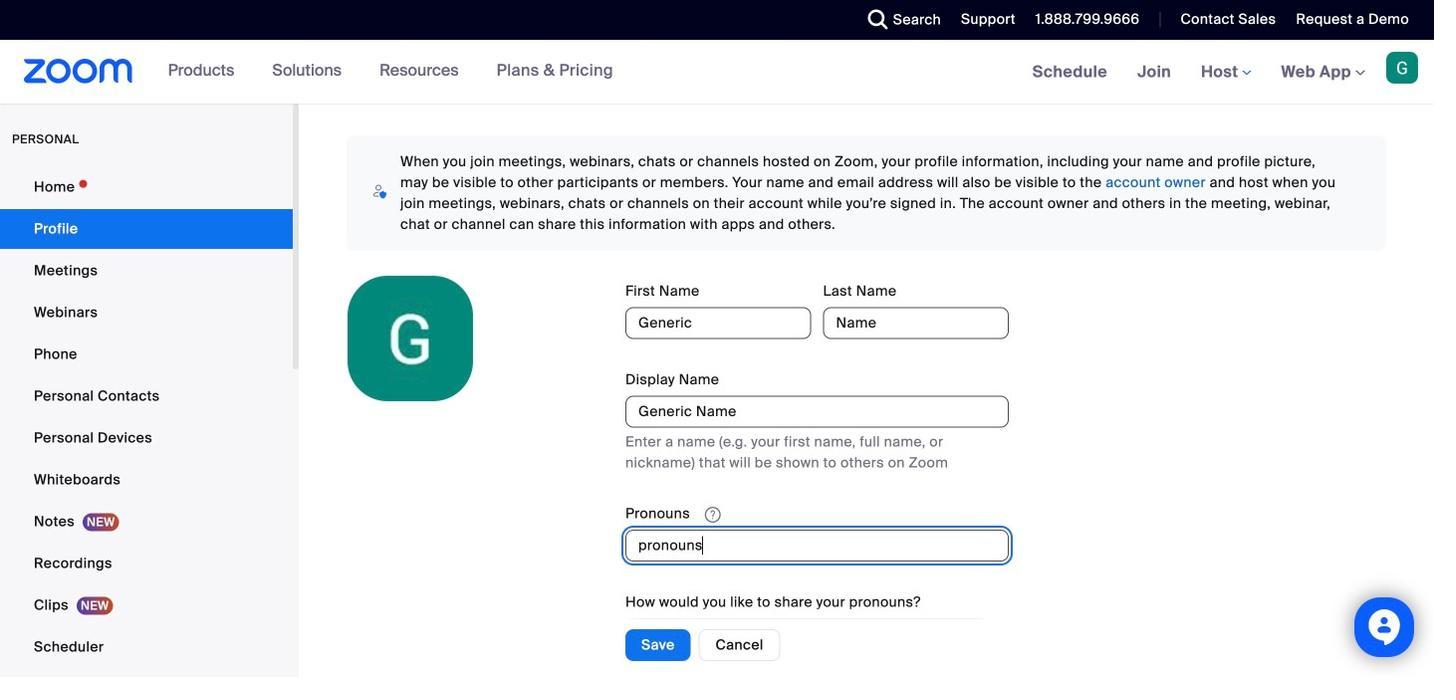 Task type: locate. For each thing, give the bounding box(es) containing it.
zoom logo image
[[24, 59, 133, 84]]

user photo image
[[348, 276, 473, 402]]

product information navigation
[[153, 40, 629, 104]]

None text field
[[626, 396, 1009, 428]]

First Name text field
[[626, 308, 812, 340]]

learn more about pronouns image
[[699, 506, 727, 524]]

Last Name text field
[[824, 308, 1009, 340]]

edit user photo image
[[395, 330, 426, 348]]

banner
[[0, 40, 1435, 105]]



Task type: describe. For each thing, give the bounding box(es) containing it.
profile picture image
[[1387, 52, 1419, 84]]

personal menu menu
[[0, 167, 293, 678]]

Pronouns text field
[[626, 530, 1009, 562]]

meetings navigation
[[1018, 40, 1435, 105]]



Task type: vqa. For each thing, say whether or not it's contained in the screenshot.
the First Name text field
yes



